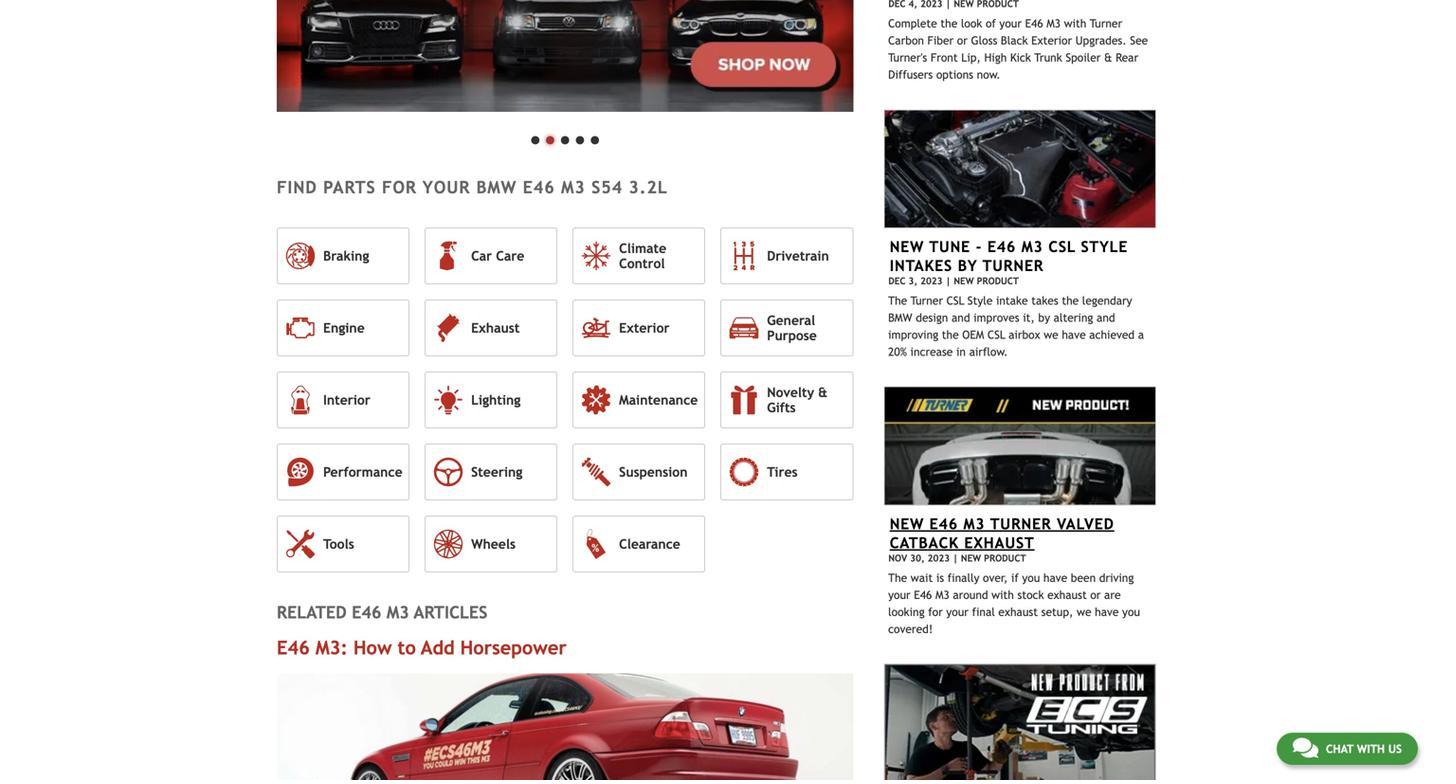 Task type: describe. For each thing, give the bounding box(es) containing it.
new up the finally
[[962, 553, 982, 564]]

new e46 m3 turner valved catback exhaust nov 30, 2023 | new product the wait is finally over, if you have been driving your e46 m3 around with stock exhaust or are looking for your final exhaust setup, we have you covered!
[[889, 515, 1141, 636]]

exterior inside exterior link
[[619, 320, 670, 336]]

engine link
[[277, 300, 410, 356]]

novelty
[[767, 385, 815, 400]]

interior link
[[277, 372, 410, 429]]

0 horizontal spatial bmw
[[477, 177, 517, 197]]

3.2l
[[629, 177, 668, 197]]

braking link
[[277, 228, 410, 284]]

e46 image
[[277, 674, 854, 780]]

the inside new tune - e46 m3 csl style intakes by turner dec 3, 2023 | new product the turner csl style intake takes the legendary bmw design and improves it, by altering and improving the oem csl airbox we have achieved a 20% increase in airflow.
[[889, 294, 908, 307]]

wait
[[911, 571, 933, 584]]

to
[[398, 637, 416, 659]]

steering
[[471, 465, 523, 480]]

m3 inside new tune - e46 m3 csl style intakes by turner dec 3, 2023 | new product the turner csl style intake takes the legendary bmw design and improves it, by altering and improving the oem csl airbox we have achieved a 20% increase in airflow.
[[1022, 238, 1044, 256]]

tools
[[323, 537, 354, 552]]

fiber
[[928, 34, 954, 47]]

build your own stainless steel exhaust image
[[884, 664, 1157, 780]]

car care link
[[425, 228, 558, 284]]

2 • from the left
[[543, 122, 558, 155]]

driving
[[1100, 571, 1135, 584]]

car care
[[471, 248, 525, 264]]

find parts for your bmw e46 m3 s54 3.2l
[[277, 177, 668, 197]]

novelty & gifts
[[767, 385, 828, 415]]

exterior link
[[573, 300, 706, 356]]

turner inside complete the look of your e46 m3 with turner carbon fiber or gloss black exterior upgrades. see turner's front lip, high kick trunk spoiler & rear diffusers options now.
[[1090, 17, 1123, 30]]

& inside "novelty & gifts"
[[819, 385, 828, 400]]

your down around on the bottom right of the page
[[947, 605, 969, 619]]

improves
[[974, 311, 1020, 324]]

1 vertical spatial you
[[1123, 605, 1141, 619]]

e46 down wait
[[914, 588, 932, 601]]

airflow.
[[970, 345, 1008, 358]]

3 • from the left
[[558, 122, 573, 155]]

-
[[976, 238, 983, 256]]

achieved
[[1090, 328, 1135, 341]]

clearance link
[[573, 516, 706, 573]]

interior
[[323, 392, 371, 408]]

look
[[961, 17, 983, 30]]

3,
[[909, 275, 918, 286]]

high
[[985, 51, 1007, 64]]

e46 inside complete the look of your e46 m3 with turner carbon fiber or gloss black exterior upgrades. see turner's front lip, high kick trunk spoiler & rear diffusers options now.
[[1026, 17, 1044, 30]]

exterior inside complete the look of your e46 m3 with turner carbon fiber or gloss black exterior upgrades. see turner's front lip, high kick trunk spoiler & rear diffusers options now.
[[1032, 34, 1073, 47]]

are
[[1105, 588, 1121, 601]]

options
[[937, 68, 974, 81]]

carbon
[[889, 34, 925, 47]]

add
[[421, 637, 455, 659]]

for inside new e46 m3 turner valved catback exhaust nov 30, 2023 | new product the wait is finally over, if you have been driving your e46 m3 around with stock exhaust or are looking for your final exhaust setup, we have you covered!
[[929, 605, 943, 619]]

around
[[953, 588, 989, 601]]

0 vertical spatial by
[[958, 257, 978, 275]]

5 • from the left
[[588, 122, 603, 155]]

in
[[957, 345, 966, 358]]

car
[[471, 248, 492, 264]]

your up looking
[[889, 588, 911, 601]]

e46 down • • • • •
[[523, 177, 555, 197]]

control
[[619, 256, 665, 271]]

1 • from the left
[[528, 122, 543, 155]]

e46 inside new tune - e46 m3 csl style intakes by turner dec 3, 2023 | new product the turner csl style intake takes the legendary bmw design and improves it, by altering and improving the oem csl airbox we have achieved a 20% increase in airflow.
[[988, 238, 1017, 256]]

chat
[[1327, 743, 1354, 756]]

increase
[[911, 345, 953, 358]]

takes
[[1032, 294, 1059, 307]]

turner inside new e46 m3 turner valved catback exhaust nov 30, 2023 | new product the wait is finally over, if you have been driving your e46 m3 around with stock exhaust or are looking for your final exhaust setup, we have you covered!
[[991, 515, 1052, 533]]

your up car care link
[[423, 177, 471, 197]]

or inside new e46 m3 turner valved catback exhaust nov 30, 2023 | new product the wait is finally over, if you have been driving your e46 m3 around with stock exhaust or are looking for your final exhaust setup, we have you covered!
[[1091, 588, 1101, 601]]

purpose
[[767, 328, 817, 343]]

engine
[[323, 320, 365, 336]]

bmw inside new tune - e46 m3 csl style intakes by turner dec 3, 2023 | new product the turner csl style intake takes the legendary bmw design and improves it, by altering and improving the oem csl airbox we have achieved a 20% increase in airflow.
[[889, 311, 913, 324]]

over,
[[983, 571, 1008, 584]]

e46 left 'm3:'
[[277, 637, 310, 659]]

rear
[[1116, 51, 1139, 64]]

altering
[[1054, 311, 1094, 324]]

now.
[[977, 68, 1001, 81]]

novelty & gifts link
[[721, 372, 854, 429]]

2 horizontal spatial with
[[1358, 743, 1386, 756]]

intakes
[[890, 257, 953, 275]]

drivetrain
[[767, 248, 830, 264]]

1 vertical spatial the
[[1062, 294, 1079, 307]]

front
[[931, 51, 958, 64]]

of
[[986, 17, 996, 30]]

e46 m3: how to add horsepower
[[277, 637, 567, 659]]

a
[[1139, 328, 1145, 341]]

m3:
[[316, 637, 348, 659]]

0 horizontal spatial csl
[[947, 294, 965, 307]]

articles
[[414, 603, 488, 622]]

turner up the design
[[911, 294, 944, 307]]

suspension
[[619, 465, 688, 480]]

wheels
[[471, 537, 516, 552]]

new up intakes
[[890, 238, 925, 256]]

new up catback
[[890, 515, 925, 533]]

final
[[973, 605, 996, 619]]

suspension link
[[573, 444, 706, 501]]

clearance
[[619, 537, 681, 552]]

diffusers
[[889, 68, 933, 81]]

care
[[496, 248, 525, 264]]

general purpose link
[[721, 300, 854, 356]]

parts
[[323, 177, 376, 197]]

stock
[[1018, 588, 1045, 601]]

catback
[[890, 534, 960, 552]]

tires
[[767, 465, 798, 480]]

chat with us
[[1327, 743, 1403, 756]]

been
[[1071, 571, 1096, 584]]

how
[[354, 637, 392, 659]]

m3 up the finally
[[964, 515, 986, 533]]

intake
[[997, 294, 1029, 307]]

oem
[[963, 328, 985, 341]]

find
[[277, 177, 317, 197]]

1 and from the left
[[952, 311, 971, 324]]

nov
[[889, 553, 908, 564]]

the inside new e46 m3 turner valved catback exhaust nov 30, 2023 | new product the wait is finally over, if you have been driving your e46 m3 around with stock exhaust or are looking for your final exhaust setup, we have you covered!
[[889, 571, 908, 584]]

| inside new e46 m3 turner valved catback exhaust nov 30, 2023 | new product the wait is finally over, if you have been driving your e46 m3 around with stock exhaust or are looking for your final exhaust setup, we have you covered!
[[953, 553, 959, 564]]

general
[[767, 313, 816, 328]]

new tune - e46 m3 csl style intakes by turner link
[[890, 238, 1129, 275]]

m3 left "s54"
[[561, 177, 586, 197]]

is
[[937, 571, 945, 584]]

4 • from the left
[[573, 122, 588, 155]]



Task type: vqa. For each thing, say whether or not it's contained in the screenshot.
the middle Shop
no



Task type: locate. For each thing, give the bounding box(es) containing it.
1 horizontal spatial you
[[1123, 605, 1141, 619]]

product inside new e46 m3 turner valved catback exhaust nov 30, 2023 | new product the wait is finally over, if you have been driving your e46 m3 around with stock exhaust or are looking for your final exhaust setup, we have you covered!
[[984, 553, 1027, 564]]

0 horizontal spatial we
[[1044, 328, 1059, 341]]

m3 inside complete the look of your e46 m3 with turner carbon fiber or gloss black exterior upgrades. see turner's front lip, high kick trunk spoiler & rear diffusers options now.
[[1047, 17, 1061, 30]]

0 vertical spatial style
[[1081, 238, 1129, 256]]

product inside new tune - e46 m3 csl style intakes by turner dec 3, 2023 | new product the turner csl style intake takes the legendary bmw design and improves it, by altering and improving the oem csl airbox we have achieved a 20% increase in airflow.
[[977, 275, 1019, 286]]

1 vertical spatial exterior
[[619, 320, 670, 336]]

turner's
[[889, 51, 928, 64]]

have inside new tune - e46 m3 csl style intakes by turner dec 3, 2023 | new product the turner csl style intake takes the legendary bmw design and improves it, by altering and improving the oem csl airbox we have achieved a 20% increase in airflow.
[[1062, 328, 1086, 341]]

1 vertical spatial with
[[992, 588, 1015, 601]]

complete
[[889, 17, 938, 30]]

the up altering
[[1062, 294, 1079, 307]]

and up oem
[[952, 311, 971, 324]]

generic - ecs up to 40% off image
[[277, 0, 854, 112]]

and down legendary
[[1097, 311, 1116, 324]]

0 vertical spatial you
[[1023, 571, 1041, 584]]

climate control
[[619, 241, 667, 271]]

have down altering
[[1062, 328, 1086, 341]]

bmw up the improving in the top of the page
[[889, 311, 913, 324]]

exhaust up over,
[[965, 534, 1035, 552]]

2 horizontal spatial csl
[[1049, 238, 1076, 256]]

0 horizontal spatial with
[[992, 588, 1015, 601]]

1 horizontal spatial or
[[1091, 588, 1101, 601]]

trunk
[[1035, 51, 1063, 64]]

braking
[[323, 248, 369, 264]]

1 horizontal spatial exhaust
[[965, 534, 1035, 552]]

1 vertical spatial for
[[929, 605, 943, 619]]

related e46 m3 articles
[[277, 603, 488, 622]]

1 horizontal spatial we
[[1077, 605, 1092, 619]]

2 and from the left
[[1097, 311, 1116, 324]]

have left the "been"
[[1044, 571, 1068, 584]]

0 horizontal spatial and
[[952, 311, 971, 324]]

lighting link
[[425, 372, 558, 429]]

30,
[[911, 553, 925, 564]]

0 vertical spatial product
[[977, 275, 1019, 286]]

new
[[890, 238, 925, 256], [954, 275, 974, 286], [890, 515, 925, 533], [962, 553, 982, 564]]

or
[[958, 34, 968, 47], [1091, 588, 1101, 601]]

tires link
[[721, 444, 854, 501]]

or inside complete the look of your e46 m3 with turner carbon fiber or gloss black exterior upgrades. see turner's front lip, high kick trunk spoiler & rear diffusers options now.
[[958, 34, 968, 47]]

new tune - e46 m3 csl style intakes by turner image
[[884, 109, 1157, 229]]

upgrades.
[[1076, 34, 1127, 47]]

comments image
[[1293, 737, 1319, 760]]

0 vertical spatial &
[[1105, 51, 1113, 64]]

exhaust up setup,
[[1048, 588, 1087, 601]]

valved
[[1057, 515, 1115, 533]]

by
[[958, 257, 978, 275], [1039, 311, 1051, 324]]

csl up the design
[[947, 294, 965, 307]]

with inside new e46 m3 turner valved catback exhaust nov 30, 2023 | new product the wait is finally over, if you have been driving your e46 m3 around with stock exhaust or are looking for your final exhaust setup, we have you covered!
[[992, 588, 1015, 601]]

turner up upgrades.
[[1090, 17, 1123, 30]]

0 vertical spatial with
[[1065, 17, 1087, 30]]

the up fiber
[[941, 17, 958, 30]]

0 vertical spatial |
[[946, 275, 952, 286]]

setup,
[[1042, 605, 1074, 619]]

1 vertical spatial the
[[889, 571, 908, 584]]

the inside complete the look of your e46 m3 with turner carbon fiber or gloss black exterior upgrades. see turner's front lip, high kick trunk spoiler & rear diffusers options now.
[[941, 17, 958, 30]]

0 vertical spatial the
[[941, 17, 958, 30]]

| inside new tune - e46 m3 csl style intakes by turner dec 3, 2023 | new product the turner csl style intake takes the legendary bmw design and improves it, by altering and improving the oem csl airbox we have achieved a 20% increase in airflow.
[[946, 275, 952, 286]]

new down tune
[[954, 275, 974, 286]]

0 vertical spatial exhaust
[[471, 320, 520, 336]]

1 horizontal spatial for
[[929, 605, 943, 619]]

1 horizontal spatial exhaust
[[1048, 588, 1087, 601]]

you down driving
[[1123, 605, 1141, 619]]

m3 right -
[[1022, 238, 1044, 256]]

we inside new tune - e46 m3 csl style intakes by turner dec 3, 2023 | new product the turner csl style intake takes the legendary bmw design and improves it, by altering and improving the oem csl airbox we have achieved a 20% increase in airflow.
[[1044, 328, 1059, 341]]

1 vertical spatial we
[[1077, 605, 1092, 619]]

m3 down "is"
[[936, 588, 950, 601]]

0 vertical spatial 2023
[[921, 275, 943, 286]]

bmw up car care
[[477, 177, 517, 197]]

turner
[[1090, 17, 1123, 30], [983, 257, 1044, 275], [911, 294, 944, 307], [991, 515, 1052, 533]]

1 horizontal spatial &
[[1105, 51, 1113, 64]]

& inside complete the look of your e46 m3 with turner carbon fiber or gloss black exterior upgrades. see turner's front lip, high kick trunk spoiler & rear diffusers options now.
[[1105, 51, 1113, 64]]

0 vertical spatial have
[[1062, 328, 1086, 341]]

chat with us link
[[1277, 733, 1419, 765]]

finally
[[948, 571, 980, 584]]

0 horizontal spatial or
[[958, 34, 968, 47]]

by right it,
[[1039, 311, 1051, 324]]

0 horizontal spatial by
[[958, 257, 978, 275]]

1 vertical spatial by
[[1039, 311, 1051, 324]]

0 vertical spatial the
[[889, 294, 908, 307]]

csl down the improves
[[988, 328, 1006, 341]]

us
[[1389, 743, 1403, 756]]

0 vertical spatial bmw
[[477, 177, 517, 197]]

with left us
[[1358, 743, 1386, 756]]

1 vertical spatial csl
[[947, 294, 965, 307]]

for right looking
[[929, 605, 943, 619]]

2 vertical spatial csl
[[988, 328, 1006, 341]]

| down intakes
[[946, 275, 952, 286]]

product up over,
[[984, 553, 1027, 564]]

0 vertical spatial or
[[958, 34, 968, 47]]

e46 up how
[[352, 603, 382, 622]]

0 horizontal spatial exhaust
[[999, 605, 1038, 619]]

m3
[[1047, 17, 1061, 30], [561, 177, 586, 197], [1022, 238, 1044, 256], [964, 515, 986, 533], [936, 588, 950, 601], [387, 603, 410, 622]]

1 horizontal spatial with
[[1065, 17, 1087, 30]]

new tune - e46 m3 csl style intakes by turner dec 3, 2023 | new product the turner csl style intake takes the legendary bmw design and improves it, by altering and improving the oem csl airbox we have achieved a 20% increase in airflow.
[[889, 238, 1145, 358]]

1 horizontal spatial csl
[[988, 328, 1006, 341]]

style up legendary
[[1081, 238, 1129, 256]]

0 vertical spatial exterior
[[1032, 34, 1073, 47]]

1 horizontal spatial style
[[1081, 238, 1129, 256]]

1 horizontal spatial |
[[953, 553, 959, 564]]

legendary
[[1083, 294, 1133, 307]]

1 vertical spatial |
[[953, 553, 959, 564]]

improving
[[889, 328, 939, 341]]

gloss
[[972, 34, 998, 47]]

gifts
[[767, 400, 796, 415]]

have
[[1062, 328, 1086, 341], [1044, 571, 1068, 584], [1095, 605, 1119, 619]]

s54
[[592, 177, 623, 197]]

0 horizontal spatial |
[[946, 275, 952, 286]]

0 horizontal spatial exhaust
[[471, 320, 520, 336]]

e46 up catback
[[930, 515, 959, 533]]

we right setup,
[[1077, 605, 1092, 619]]

e46 m3: how to add horsepower link
[[277, 637, 567, 659]]

product
[[977, 275, 1019, 286], [984, 553, 1027, 564]]

bmw
[[477, 177, 517, 197], [889, 311, 913, 324]]

lighting
[[471, 392, 521, 408]]

we inside new e46 m3 turner valved catback exhaust nov 30, 2023 | new product the wait is finally over, if you have been driving your e46 m3 around with stock exhaust or are looking for your final exhaust setup, we have you covered!
[[1077, 605, 1092, 619]]

2 vertical spatial with
[[1358, 743, 1386, 756]]

csl up takes
[[1049, 238, 1076, 256]]

your inside complete the look of your e46 m3 with turner carbon fiber or gloss black exterior upgrades. see turner's front lip, high kick trunk spoiler & rear diffusers options now.
[[1000, 17, 1022, 30]]

the
[[941, 17, 958, 30], [1062, 294, 1079, 307], [942, 328, 959, 341]]

have down "are"
[[1095, 605, 1119, 619]]

1 horizontal spatial and
[[1097, 311, 1116, 324]]

new e46 m3 turner valved catback exhaust image
[[884, 387, 1157, 506]]

tune
[[930, 238, 971, 256]]

with up upgrades.
[[1065, 17, 1087, 30]]

exhaust
[[471, 320, 520, 336], [965, 534, 1035, 552]]

general purpose
[[767, 313, 817, 343]]

drivetrain link
[[721, 228, 854, 284]]

with down over,
[[992, 588, 1015, 601]]

related
[[277, 603, 347, 622]]

product up intake
[[977, 275, 1019, 286]]

e46 right -
[[988, 238, 1017, 256]]

we
[[1044, 328, 1059, 341], [1077, 605, 1092, 619]]

1 vertical spatial 2023
[[928, 553, 950, 564]]

or left "are"
[[1091, 588, 1101, 601]]

the down the nov
[[889, 571, 908, 584]]

kick
[[1011, 51, 1032, 64]]

1 vertical spatial style
[[968, 294, 993, 307]]

0 horizontal spatial you
[[1023, 571, 1041, 584]]

2 the from the top
[[889, 571, 908, 584]]

1 horizontal spatial exterior
[[1032, 34, 1073, 47]]

•
[[528, 122, 543, 155], [543, 122, 558, 155], [558, 122, 573, 155], [573, 122, 588, 155], [588, 122, 603, 155]]

& down upgrades.
[[1105, 51, 1113, 64]]

style
[[1081, 238, 1129, 256], [968, 294, 993, 307]]

0 vertical spatial csl
[[1049, 238, 1076, 256]]

e46 up black
[[1026, 17, 1044, 30]]

1 vertical spatial bmw
[[889, 311, 913, 324]]

you right the "if" at the bottom of the page
[[1023, 571, 1041, 584]]

wheels link
[[425, 516, 558, 573]]

1 vertical spatial exhaust
[[965, 534, 1035, 552]]

2023 down intakes
[[921, 275, 943, 286]]

0 vertical spatial we
[[1044, 328, 1059, 341]]

exterior up trunk
[[1032, 34, 1073, 47]]

performance
[[323, 465, 403, 480]]

1 the from the top
[[889, 294, 908, 307]]

m3 up trunk
[[1047, 17, 1061, 30]]

maintenance link
[[573, 372, 706, 429]]

exterior down "control"
[[619, 320, 670, 336]]

steering link
[[425, 444, 558, 501]]

m3 up to
[[387, 603, 410, 622]]

2023 inside new tune - e46 m3 csl style intakes by turner dec 3, 2023 | new product the turner csl style intake takes the legendary bmw design and improves it, by altering and improving the oem csl airbox we have achieved a 20% increase in airflow.
[[921, 275, 943, 286]]

the down dec on the top of the page
[[889, 294, 908, 307]]

for
[[382, 177, 417, 197], [929, 605, 943, 619]]

2 vertical spatial have
[[1095, 605, 1119, 619]]

0 vertical spatial exhaust
[[1048, 588, 1087, 601]]

2023 inside new e46 m3 turner valved catback exhaust nov 30, 2023 | new product the wait is finally over, if you have been driving your e46 m3 around with stock exhaust or are looking for your final exhaust setup, we have you covered!
[[928, 553, 950, 564]]

your up black
[[1000, 17, 1022, 30]]

for right parts on the left top of page
[[382, 177, 417, 197]]

1 horizontal spatial bmw
[[889, 311, 913, 324]]

performance link
[[277, 444, 410, 501]]

0 horizontal spatial &
[[819, 385, 828, 400]]

| up the finally
[[953, 553, 959, 564]]

1 vertical spatial or
[[1091, 588, 1101, 601]]

exhaust inside exhaust 'link'
[[471, 320, 520, 336]]

0 vertical spatial for
[[382, 177, 417, 197]]

exhaust
[[1048, 588, 1087, 601], [999, 605, 1038, 619]]

exhaust up "lighting"
[[471, 320, 520, 336]]

by down -
[[958, 257, 978, 275]]

airbox
[[1009, 328, 1041, 341]]

or up lip,
[[958, 34, 968, 47]]

2023
[[921, 275, 943, 286], [928, 553, 950, 564]]

exterior
[[1032, 34, 1073, 47], [619, 320, 670, 336]]

with inside complete the look of your e46 m3 with turner carbon fiber or gloss black exterior upgrades. see turner's front lip, high kick trunk spoiler & rear diffusers options now.
[[1065, 17, 1087, 30]]

you
[[1023, 571, 1041, 584], [1123, 605, 1141, 619]]

design
[[916, 311, 949, 324]]

turner up intake
[[983, 257, 1044, 275]]

we right airbox
[[1044, 328, 1059, 341]]

the up in
[[942, 328, 959, 341]]

black
[[1001, 34, 1028, 47]]

1 vertical spatial have
[[1044, 571, 1068, 584]]

1 vertical spatial &
[[819, 385, 828, 400]]

20%
[[889, 345, 907, 358]]

looking
[[889, 605, 925, 619]]

dec
[[889, 275, 906, 286]]

2 vertical spatial the
[[942, 328, 959, 341]]

exhaust inside new e46 m3 turner valved catback exhaust nov 30, 2023 | new product the wait is finally over, if you have been driving your e46 m3 around with stock exhaust or are looking for your final exhaust setup, we have you covered!
[[965, 534, 1035, 552]]

0 horizontal spatial exterior
[[619, 320, 670, 336]]

1 vertical spatial exhaust
[[999, 605, 1038, 619]]

1 horizontal spatial by
[[1039, 311, 1051, 324]]

0 horizontal spatial for
[[382, 177, 417, 197]]

• • • • •
[[528, 122, 603, 155]]

climate
[[619, 241, 667, 256]]

0 horizontal spatial style
[[968, 294, 993, 307]]

exhaust down stock
[[999, 605, 1038, 619]]

1 vertical spatial product
[[984, 553, 1027, 564]]

exhaust link
[[425, 300, 558, 356]]

2023 up "is"
[[928, 553, 950, 564]]

& right novelty at the right of page
[[819, 385, 828, 400]]

style up the improves
[[968, 294, 993, 307]]

turner up the "if" at the bottom of the page
[[991, 515, 1052, 533]]



